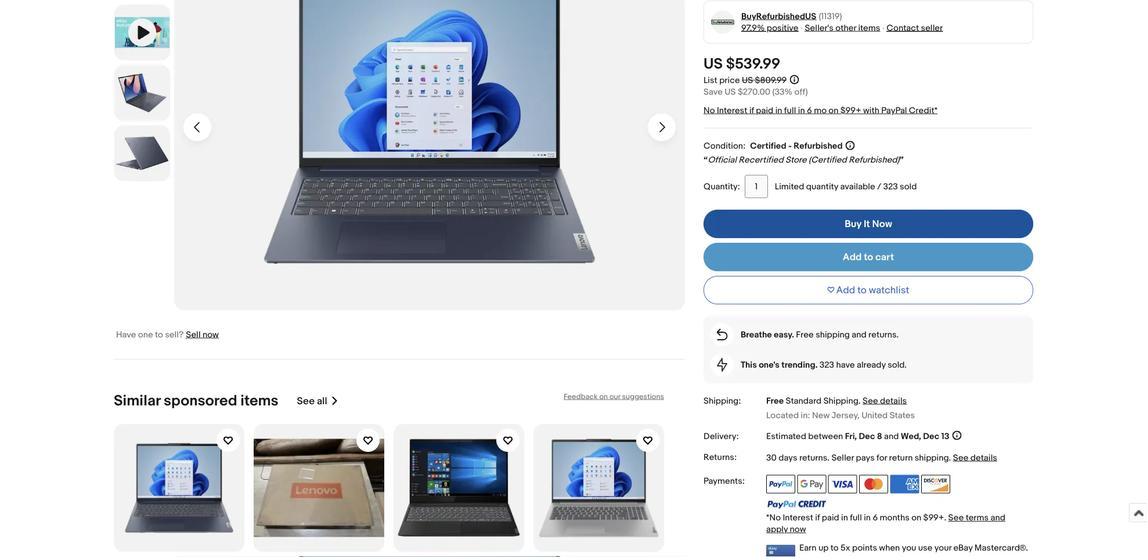 Task type: describe. For each thing, give the bounding box(es) containing it.
no interest if paid in full in 6 mo on $99+ with paypal credit*
[[704, 105, 938, 116]]

this one's trending. 323 have already sold.
[[741, 360, 907, 370]]

2 horizontal spatial us
[[742, 75, 754, 85]]

seller's other items link
[[805, 23, 881, 33]]

united
[[862, 410, 888, 421]]

trending.
[[782, 360, 818, 370]]

standard
[[786, 396, 822, 406]]

certified - refurbished
[[751, 141, 843, 151]]

already
[[857, 360, 886, 370]]

picture 2 of 3 image
[[115, 66, 170, 120]]

feedback on our suggestions link
[[564, 392, 665, 401]]

master card image
[[860, 475, 889, 494]]

list price us $809.99
[[704, 75, 787, 85]]

buyrefurbishedus
[[742, 11, 817, 22]]

breathe
[[741, 329, 772, 340]]

other
[[836, 23, 857, 33]]

sell?
[[165, 329, 184, 340]]

now
[[873, 218, 893, 230]]

this
[[741, 360, 757, 370]]

breathe easy. free shipping and returns.
[[741, 329, 899, 340]]

Quantity: text field
[[745, 175, 768, 198]]

fri,
[[846, 431, 857, 442]]

free inside free standard shipping . see details located in: new jersey, united states
[[767, 396, 784, 406]]

sell
[[186, 329, 201, 340]]

sold
[[900, 181, 917, 192]]

interest for *no
[[783, 513, 814, 523]]

(11319)
[[819, 11, 843, 22]]

see all
[[297, 395, 327, 407]]

paypal image
[[767, 475, 796, 494]]

quantity
[[807, 181, 839, 192]]

up
[[819, 543, 829, 553]]

5x
[[841, 543, 851, 553]]

add to watchlist
[[837, 284, 910, 296]]

buyrefurbishedus link
[[742, 11, 817, 22]]

paypal
[[882, 105, 908, 116]]

. for returns
[[828, 453, 830, 463]]

visa image
[[829, 475, 858, 494]]

add to cart link
[[704, 243, 1034, 271]]

seller
[[832, 453, 855, 463]]

pays
[[856, 453, 875, 463]]

feedback on our suggestions
[[564, 392, 665, 401]]

and inside see terms and apply now
[[991, 513, 1006, 523]]

delivery:
[[704, 431, 739, 442]]

8
[[878, 431, 883, 442]]

6 for mo
[[807, 105, 813, 116]]

if for no
[[750, 105, 755, 116]]

see inside free standard shipping . see details located in: new jersey, united states
[[863, 396, 879, 406]]

0 vertical spatial and
[[852, 329, 867, 340]]

wed,
[[901, 431, 922, 442]]

0 horizontal spatial 323
[[820, 360, 835, 370]]

97.9% positive
[[742, 23, 799, 33]]

us $539.99
[[704, 55, 781, 73]]

payments:
[[704, 476, 745, 487]]

sponsored
[[164, 392, 237, 410]]

limited quantity available / 323 sold
[[775, 181, 917, 192]]

positive
[[767, 23, 799, 33]]

on for *no interest if paid in full in 6 months on $99+.
[[912, 513, 922, 523]]

official
[[708, 155, 737, 165]]

in down 'off)'
[[799, 105, 805, 116]]

similar
[[114, 392, 161, 410]]

apply
[[767, 524, 788, 535]]

on for no interest if paid in full in 6 mo on $99+ with paypal credit*
[[829, 105, 839, 116]]

13
[[942, 431, 950, 442]]

quantity:
[[704, 181, 741, 192]]

$539.99
[[727, 55, 781, 73]]

located
[[767, 410, 799, 421]]

save us $270.00 (33% off)
[[704, 87, 808, 97]]

paid for mo
[[756, 105, 774, 116]]

add to cart
[[843, 251, 895, 263]]

more information - about this item condition image
[[846, 141, 855, 150]]

97.9% positive link
[[742, 23, 799, 33]]

buyrefurbishedus (11319)
[[742, 11, 843, 22]]

1 dec from the left
[[859, 431, 876, 442]]

contact
[[887, 23, 920, 33]]

2 dec from the left
[[924, 431, 940, 442]]

with
[[864, 105, 880, 116]]

months
[[880, 513, 910, 523]]

refurbished)
[[849, 155, 900, 165]]

shipping
[[824, 396, 859, 406]]

items for seller's other items
[[859, 23, 881, 33]]

days
[[779, 453, 798, 463]]

save
[[704, 87, 723, 97]]

ebay mastercard image
[[767, 545, 796, 557]]

to left the 5x
[[831, 543, 839, 553]]

see all link
[[297, 392, 339, 410]]

for
[[877, 453, 888, 463]]

you
[[902, 543, 917, 553]]

in down (33%
[[776, 105, 783, 116]]

now inside see terms and apply now
[[790, 524, 807, 535]]

earn up to 5x points when you use your ebay mastercard®.
[[800, 543, 1029, 553]]

$99+.
[[924, 513, 947, 523]]

0 vertical spatial now
[[203, 329, 219, 340]]

no interest if paid in full in 6 mo on $99+ with paypal credit* link
[[704, 105, 938, 116]]

2 horizontal spatial .
[[950, 453, 952, 463]]

see terms and apply now
[[767, 513, 1006, 535]]

returns.
[[869, 329, 899, 340]]

picture 3 of 3 image
[[115, 126, 170, 181]]

suggestions
[[622, 392, 665, 401]]

free standard shipping . see details located in: new jersey, united states
[[767, 396, 915, 421]]



Task type: locate. For each thing, give the bounding box(es) containing it.
all
[[317, 395, 327, 407]]

1 horizontal spatial free
[[797, 329, 814, 340]]

1 vertical spatial 323
[[820, 360, 835, 370]]

on right "mo"
[[829, 105, 839, 116]]

interest for no
[[717, 105, 748, 116]]

0 vertical spatial see details link
[[863, 396, 907, 406]]

1 vertical spatial and
[[885, 431, 899, 442]]

30 days returns . seller pays for return shipping . see details
[[767, 453, 998, 463]]

returns
[[800, 453, 828, 463]]

to left watchlist
[[858, 284, 867, 296]]

see terms and apply now link
[[767, 513, 1006, 535]]

1 vertical spatial paid
[[822, 513, 840, 523]]

with details__icon image left breathe
[[717, 329, 728, 340]]

points
[[853, 543, 878, 553]]

*no interest if paid in full in 6 months on $99+.
[[767, 513, 949, 523]]

shipping
[[816, 329, 850, 340], [915, 453, 950, 463]]

sell now link
[[186, 329, 219, 340]]

1 vertical spatial 6
[[873, 513, 878, 523]]

add left cart
[[843, 251, 862, 263]]

interest down 'paypal credit' image
[[783, 513, 814, 523]]

to left cart
[[865, 251, 874, 263]]

similar sponsored items
[[114, 392, 279, 410]]

and left returns.
[[852, 329, 867, 340]]

. for shipping
[[859, 396, 861, 406]]

on left $99+.
[[912, 513, 922, 523]]

1 vertical spatial now
[[790, 524, 807, 535]]

. up jersey,
[[859, 396, 861, 406]]

google pay image
[[798, 475, 827, 494]]

items for similar sponsored items
[[241, 392, 279, 410]]

between
[[809, 431, 844, 442]]

*no
[[767, 513, 781, 523]]

dec left 13
[[924, 431, 940, 442]]

6 left months
[[873, 513, 878, 523]]

american express image
[[891, 475, 920, 494]]

list
[[704, 75, 718, 85]]

with details__icon image
[[717, 329, 728, 340], [717, 358, 728, 372]]

0 horizontal spatial 6
[[807, 105, 813, 116]]

us up list
[[704, 55, 723, 73]]

1 horizontal spatial .
[[859, 396, 861, 406]]

paid up up at the bottom
[[822, 513, 840, 523]]

1 horizontal spatial 6
[[873, 513, 878, 523]]

add down add to cart "link"
[[837, 284, 856, 296]]

1 vertical spatial full
[[851, 513, 863, 523]]

your
[[935, 543, 952, 553]]

0 horizontal spatial now
[[203, 329, 219, 340]]

buy it now
[[845, 218, 893, 230]]

recertified
[[739, 155, 784, 165]]

use
[[919, 543, 933, 553]]

now
[[203, 329, 219, 340], [790, 524, 807, 535]]

1 horizontal spatial full
[[851, 513, 863, 523]]

see inside see terms and apply now
[[949, 513, 964, 523]]

1 horizontal spatial and
[[885, 431, 899, 442]]

0 vertical spatial full
[[785, 105, 797, 116]]

1 horizontal spatial 323
[[884, 181, 898, 192]]

1 vertical spatial us
[[742, 75, 754, 85]]

with details__icon image for breathe
[[717, 329, 728, 340]]

0 horizontal spatial interest
[[717, 105, 748, 116]]

in
[[776, 105, 783, 116], [799, 105, 805, 116], [842, 513, 849, 523], [864, 513, 871, 523]]

1 vertical spatial on
[[600, 392, 608, 401]]

discover image
[[922, 475, 951, 494]]

1 vertical spatial with details__icon image
[[717, 358, 728, 372]]

0 vertical spatial items
[[859, 23, 881, 33]]

2 vertical spatial us
[[725, 87, 736, 97]]

items right other
[[859, 23, 881, 33]]

one
[[138, 329, 153, 340]]

1 horizontal spatial dec
[[924, 431, 940, 442]]

ebay
[[954, 543, 973, 553]]

0 horizontal spatial details
[[881, 396, 907, 406]]

(33%
[[773, 87, 793, 97]]

paid
[[756, 105, 774, 116], [822, 513, 840, 523]]

. inside free standard shipping . see details located in: new jersey, united states
[[859, 396, 861, 406]]

contact seller link
[[887, 23, 943, 33]]

video 1 of 1 image
[[115, 5, 170, 60]]

paypal credit image
[[767, 500, 827, 509]]

on
[[829, 105, 839, 116], [600, 392, 608, 401], [912, 513, 922, 523]]

one's
[[759, 360, 780, 370]]

1 vertical spatial add
[[837, 284, 856, 296]]

limited
[[775, 181, 805, 192]]

.
[[859, 396, 861, 406], [828, 453, 830, 463], [950, 453, 952, 463]]

. left seller
[[828, 453, 830, 463]]

certified
[[751, 141, 787, 151]]

0 horizontal spatial .
[[828, 453, 830, 463]]

1 vertical spatial see details link
[[954, 453, 998, 463]]

0 horizontal spatial if
[[750, 105, 755, 116]]

full up points
[[851, 513, 863, 523]]

0 vertical spatial with details__icon image
[[717, 329, 728, 340]]

323 right /
[[884, 181, 898, 192]]

full for mo
[[785, 105, 797, 116]]

have one to sell? sell now
[[116, 329, 219, 340]]

in up the 5x
[[842, 513, 849, 523]]

no
[[704, 105, 715, 116]]

0 horizontal spatial on
[[600, 392, 608, 401]]

1 horizontal spatial paid
[[822, 513, 840, 523]]

if down 'paypal credit' image
[[816, 513, 820, 523]]

0 horizontal spatial and
[[852, 329, 867, 340]]

credit*
[[910, 105, 938, 116]]

have
[[837, 360, 855, 370]]

2 vertical spatial on
[[912, 513, 922, 523]]

2 vertical spatial and
[[991, 513, 1006, 523]]

1 vertical spatial free
[[767, 396, 784, 406]]

our
[[610, 392, 621, 401]]

price
[[720, 75, 740, 85]]

seller's other items
[[805, 23, 881, 33]]

0 horizontal spatial paid
[[756, 105, 774, 116]]

1 vertical spatial if
[[816, 513, 820, 523]]

see details link
[[863, 396, 907, 406], [954, 453, 998, 463]]

buyrefurbishedus image
[[711, 10, 735, 34]]

0 vertical spatial add
[[843, 251, 862, 263]]

us up $270.00
[[742, 75, 754, 85]]

" official recertified store (certified refurbished) "
[[704, 155, 904, 165]]

$809.99
[[756, 75, 787, 85]]

2 horizontal spatial on
[[912, 513, 922, 523]]

off)
[[795, 87, 808, 97]]

watchlist
[[869, 284, 910, 296]]

1 vertical spatial shipping
[[915, 453, 950, 463]]

available
[[841, 181, 876, 192]]

free right easy.
[[797, 329, 814, 340]]

add for add to cart
[[843, 251, 862, 263]]

paid for months
[[822, 513, 840, 523]]

in left months
[[864, 513, 871, 523]]

0 vertical spatial details
[[881, 396, 907, 406]]

See all text field
[[297, 395, 327, 407]]

add
[[843, 251, 862, 263], [837, 284, 856, 296]]

-
[[789, 141, 792, 151]]

1 horizontal spatial items
[[859, 23, 881, 33]]

add inside "link"
[[843, 251, 862, 263]]

0 horizontal spatial items
[[241, 392, 279, 410]]

store
[[786, 155, 807, 165]]

if down $270.00
[[750, 105, 755, 116]]

1 horizontal spatial us
[[725, 87, 736, 97]]

free up located
[[767, 396, 784, 406]]

0 vertical spatial if
[[750, 105, 755, 116]]

shipping up this one's trending. 323 have already sold.
[[816, 329, 850, 340]]

when
[[880, 543, 901, 553]]

6 left "mo"
[[807, 105, 813, 116]]

1 vertical spatial details
[[971, 453, 998, 463]]

add for add to watchlist
[[837, 284, 856, 296]]

0 horizontal spatial full
[[785, 105, 797, 116]]

mastercard®.
[[975, 543, 1029, 553]]

now right apply
[[790, 524, 807, 535]]

0 horizontal spatial dec
[[859, 431, 876, 442]]

us
[[704, 55, 723, 73], [742, 75, 754, 85], [725, 87, 736, 97]]

0 vertical spatial shipping
[[816, 329, 850, 340]]

jersey,
[[832, 410, 860, 421]]

0 vertical spatial 323
[[884, 181, 898, 192]]

sold.
[[888, 360, 907, 370]]

lenovo ideapad slim 5 16irl8 16" touch intel core i7-1355u 16gb 512gb ssd w11h - picture 1 of 3 image
[[174, 0, 685, 310]]

1 horizontal spatial see details link
[[954, 453, 998, 463]]

seller
[[922, 23, 943, 33]]

if
[[750, 105, 755, 116], [816, 513, 820, 523]]

30
[[767, 453, 777, 463]]

mo
[[814, 105, 827, 116]]

6 for months
[[873, 513, 878, 523]]

easy.
[[774, 329, 795, 340]]

0 vertical spatial paid
[[756, 105, 774, 116]]

0 horizontal spatial free
[[767, 396, 784, 406]]

1 horizontal spatial now
[[790, 524, 807, 535]]

0 vertical spatial us
[[704, 55, 723, 73]]

dec left 8
[[859, 431, 876, 442]]

0 vertical spatial interest
[[717, 105, 748, 116]]

see
[[297, 395, 315, 407], [863, 396, 879, 406], [954, 453, 969, 463], [949, 513, 964, 523]]

to inside "link"
[[865, 251, 874, 263]]

0 vertical spatial on
[[829, 105, 839, 116]]

with details__icon image left the this
[[717, 358, 728, 372]]

1 horizontal spatial on
[[829, 105, 839, 116]]

on left our
[[600, 392, 608, 401]]

buy it now link
[[704, 210, 1034, 238]]

1 horizontal spatial details
[[971, 453, 998, 463]]

full for months
[[851, 513, 863, 523]]

us down the price
[[725, 87, 736, 97]]

items left see all
[[241, 392, 279, 410]]

now right sell
[[203, 329, 219, 340]]

0 horizontal spatial see details link
[[863, 396, 907, 406]]

and
[[852, 329, 867, 340], [885, 431, 899, 442], [991, 513, 1006, 523]]

if for *no
[[816, 513, 820, 523]]

cart
[[876, 251, 895, 263]]

interest right no
[[717, 105, 748, 116]]

0 vertical spatial free
[[797, 329, 814, 340]]

0 vertical spatial 6
[[807, 105, 813, 116]]

with details__icon image for this
[[717, 358, 728, 372]]

earn
[[800, 543, 817, 553]]

shipping:
[[704, 396, 741, 406]]

97.9%
[[742, 23, 765, 33]]

terms
[[966, 513, 989, 523]]

1 horizontal spatial if
[[816, 513, 820, 523]]

. down 13
[[950, 453, 952, 463]]

2 horizontal spatial and
[[991, 513, 1006, 523]]

shipping down 13
[[915, 453, 950, 463]]

details inside free standard shipping . see details located in: new jersey, united states
[[881, 396, 907, 406]]

1 vertical spatial items
[[241, 392, 279, 410]]

0 horizontal spatial shipping
[[816, 329, 850, 340]]

323 left have
[[820, 360, 835, 370]]

0 horizontal spatial us
[[704, 55, 723, 73]]

1 horizontal spatial interest
[[783, 513, 814, 523]]

paid down save us $270.00 (33% off)
[[756, 105, 774, 116]]

and right 8
[[885, 431, 899, 442]]

interest
[[717, 105, 748, 116], [783, 513, 814, 523]]

full down (33%
[[785, 105, 797, 116]]

1 horizontal spatial shipping
[[915, 453, 950, 463]]

/
[[878, 181, 882, 192]]

to right one
[[155, 329, 163, 340]]

and right terms at the bottom right of page
[[991, 513, 1006, 523]]

estimated between fri, dec 8 and wed, dec 13
[[767, 431, 950, 442]]

return
[[890, 453, 913, 463]]

1 vertical spatial interest
[[783, 513, 814, 523]]



Task type: vqa. For each thing, say whether or not it's contained in the screenshot.
within
no



